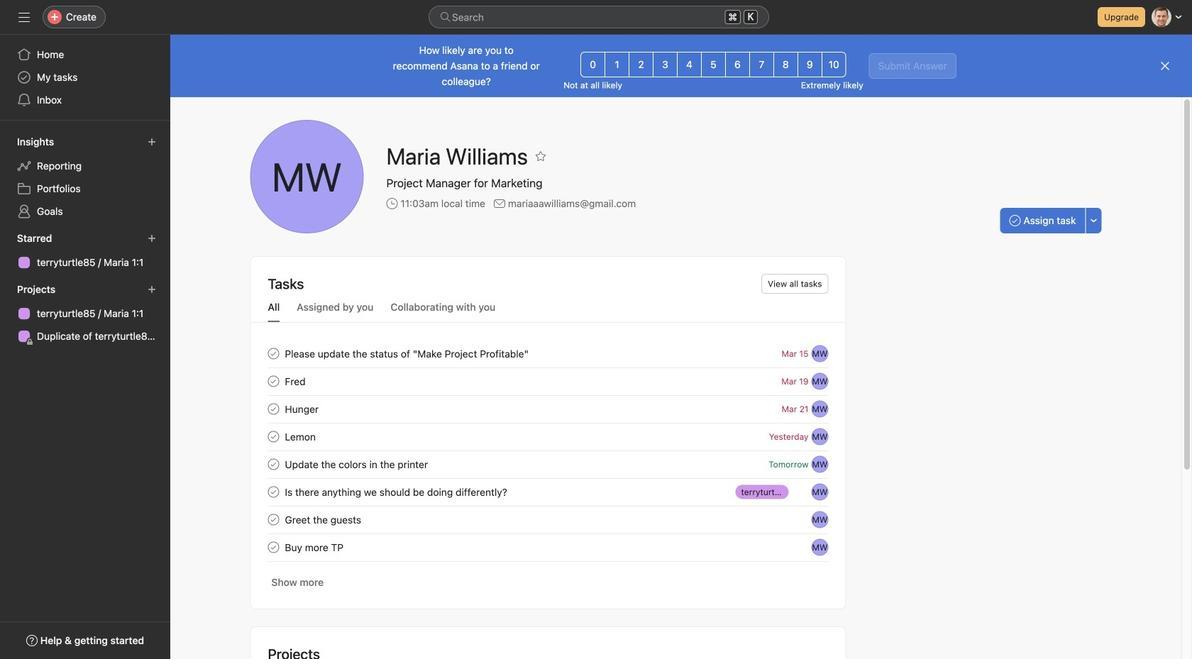 Task type: locate. For each thing, give the bounding box(es) containing it.
1 mark complete image from the top
[[265, 345, 282, 362]]

1 mark complete checkbox from the top
[[265, 345, 282, 362]]

1 mark complete image from the top
[[265, 373, 282, 390]]

3 mark complete checkbox from the top
[[265, 539, 282, 556]]

mark complete image for sixth list item from the top
[[265, 484, 282, 501]]

3 toggle assignee popover image from the top
[[812, 456, 829, 473]]

6 mark complete image from the top
[[265, 539, 282, 556]]

1 vertical spatial mark complete image
[[265, 484, 282, 501]]

2 mark complete image from the top
[[265, 401, 282, 418]]

projects element
[[0, 277, 170, 351]]

toggle assignee popover image for 3rd list item
[[812, 401, 829, 418]]

mark complete image for fourth list item from the bottom of the page
[[265, 456, 282, 473]]

mark complete image
[[265, 373, 282, 390], [265, 484, 282, 501]]

5 mark complete image from the top
[[265, 512, 282, 529]]

toggle assignee popover image
[[812, 345, 829, 362], [812, 429, 829, 446], [812, 512, 829, 529], [812, 539, 829, 556]]

toggle assignee popover image for second list item from the top
[[812, 373, 829, 390]]

toggle assignee popover image for sixth list item from the top
[[812, 484, 829, 501]]

toggle assignee popover image
[[812, 373, 829, 390], [812, 401, 829, 418], [812, 456, 829, 473], [812, 484, 829, 501]]

2 toggle assignee popover image from the top
[[812, 401, 829, 418]]

1 vertical spatial mark complete checkbox
[[265, 512, 282, 529]]

5 list item from the top
[[251, 451, 846, 479]]

mark complete checkbox for second list item from the top
[[265, 373, 282, 390]]

None field
[[429, 6, 770, 28]]

4 toggle assignee popover image from the top
[[812, 484, 829, 501]]

4 mark complete image from the top
[[265, 456, 282, 473]]

None radio
[[653, 52, 678, 77], [702, 52, 726, 77], [726, 52, 750, 77], [798, 52, 823, 77], [653, 52, 678, 77], [702, 52, 726, 77], [726, 52, 750, 77], [798, 52, 823, 77]]

mark complete image for 7th list item from the top of the page
[[265, 512, 282, 529]]

1 toggle assignee popover image from the top
[[812, 373, 829, 390]]

mark complete image for fourth list item from the top of the page
[[265, 429, 282, 446]]

0 vertical spatial mark complete image
[[265, 373, 282, 390]]

option group
[[581, 52, 847, 77]]

Mark complete checkbox
[[265, 345, 282, 362], [265, 401, 282, 418], [265, 429, 282, 446], [265, 456, 282, 473], [265, 484, 282, 501]]

2 mark complete checkbox from the top
[[265, 401, 282, 418]]

2 mark complete image from the top
[[265, 484, 282, 501]]

5 mark complete checkbox from the top
[[265, 484, 282, 501]]

None radio
[[581, 52, 606, 77], [605, 52, 630, 77], [629, 52, 654, 77], [677, 52, 702, 77], [750, 52, 775, 77], [774, 52, 799, 77], [822, 52, 847, 77], [581, 52, 606, 77], [605, 52, 630, 77], [629, 52, 654, 77], [677, 52, 702, 77], [750, 52, 775, 77], [774, 52, 799, 77], [822, 52, 847, 77]]

add to starred image
[[535, 151, 547, 162]]

list item
[[251, 340, 846, 368], [251, 368, 846, 395], [251, 395, 846, 423], [251, 423, 846, 451], [251, 451, 846, 479], [251, 479, 846, 506], [251, 506, 846, 534], [251, 534, 846, 562]]

2 mark complete checkbox from the top
[[265, 512, 282, 529]]

3 mark complete image from the top
[[265, 429, 282, 446]]

1 mark complete checkbox from the top
[[265, 373, 282, 390]]

mark complete image
[[265, 345, 282, 362], [265, 401, 282, 418], [265, 429, 282, 446], [265, 456, 282, 473], [265, 512, 282, 529], [265, 539, 282, 556]]

2 vertical spatial mark complete checkbox
[[265, 539, 282, 556]]

0 vertical spatial mark complete checkbox
[[265, 373, 282, 390]]

4 mark complete checkbox from the top
[[265, 456, 282, 473]]

3 mark complete checkbox from the top
[[265, 429, 282, 446]]

3 toggle assignee popover image from the top
[[812, 512, 829, 529]]

Mark complete checkbox
[[265, 373, 282, 390], [265, 512, 282, 529], [265, 539, 282, 556]]

mark complete checkbox for first list item from the bottom of the page
[[265, 539, 282, 556]]



Task type: describe. For each thing, give the bounding box(es) containing it.
mark complete checkbox for first list item from the top
[[265, 345, 282, 362]]

more options image
[[1090, 217, 1099, 225]]

mark complete checkbox for fourth list item from the bottom of the page
[[265, 456, 282, 473]]

6 list item from the top
[[251, 479, 846, 506]]

mark complete image for first list item from the bottom of the page
[[265, 539, 282, 556]]

mark complete checkbox for 7th list item from the top of the page
[[265, 512, 282, 529]]

dismiss image
[[1160, 60, 1172, 72]]

4 toggle assignee popover image from the top
[[812, 539, 829, 556]]

tasks tabs tab list
[[251, 300, 846, 323]]

1 list item from the top
[[251, 340, 846, 368]]

2 list item from the top
[[251, 368, 846, 395]]

starred element
[[0, 226, 170, 277]]

mark complete checkbox for fourth list item from the top of the page
[[265, 429, 282, 446]]

mark complete image for first list item from the top
[[265, 345, 282, 362]]

new insights image
[[148, 138, 156, 146]]

mark complete checkbox for sixth list item from the top
[[265, 484, 282, 501]]

add items to starred image
[[148, 234, 156, 243]]

insights element
[[0, 129, 170, 226]]

mark complete image for 3rd list item
[[265, 401, 282, 418]]

8 list item from the top
[[251, 534, 846, 562]]

2 toggle assignee popover image from the top
[[812, 429, 829, 446]]

new project or portfolio image
[[148, 285, 156, 294]]

1 toggle assignee popover image from the top
[[812, 345, 829, 362]]

Search tasks, projects, and more text field
[[429, 6, 770, 28]]

3 list item from the top
[[251, 395, 846, 423]]

global element
[[0, 35, 170, 120]]

mark complete checkbox for 3rd list item
[[265, 401, 282, 418]]

toggle assignee popover image for fourth list item from the bottom of the page
[[812, 456, 829, 473]]

4 list item from the top
[[251, 423, 846, 451]]

7 list item from the top
[[251, 506, 846, 534]]

hide sidebar image
[[18, 11, 30, 23]]

mark complete image for second list item from the top
[[265, 373, 282, 390]]



Task type: vqa. For each thing, say whether or not it's contained in the screenshot.
Mark complete checkbox
yes



